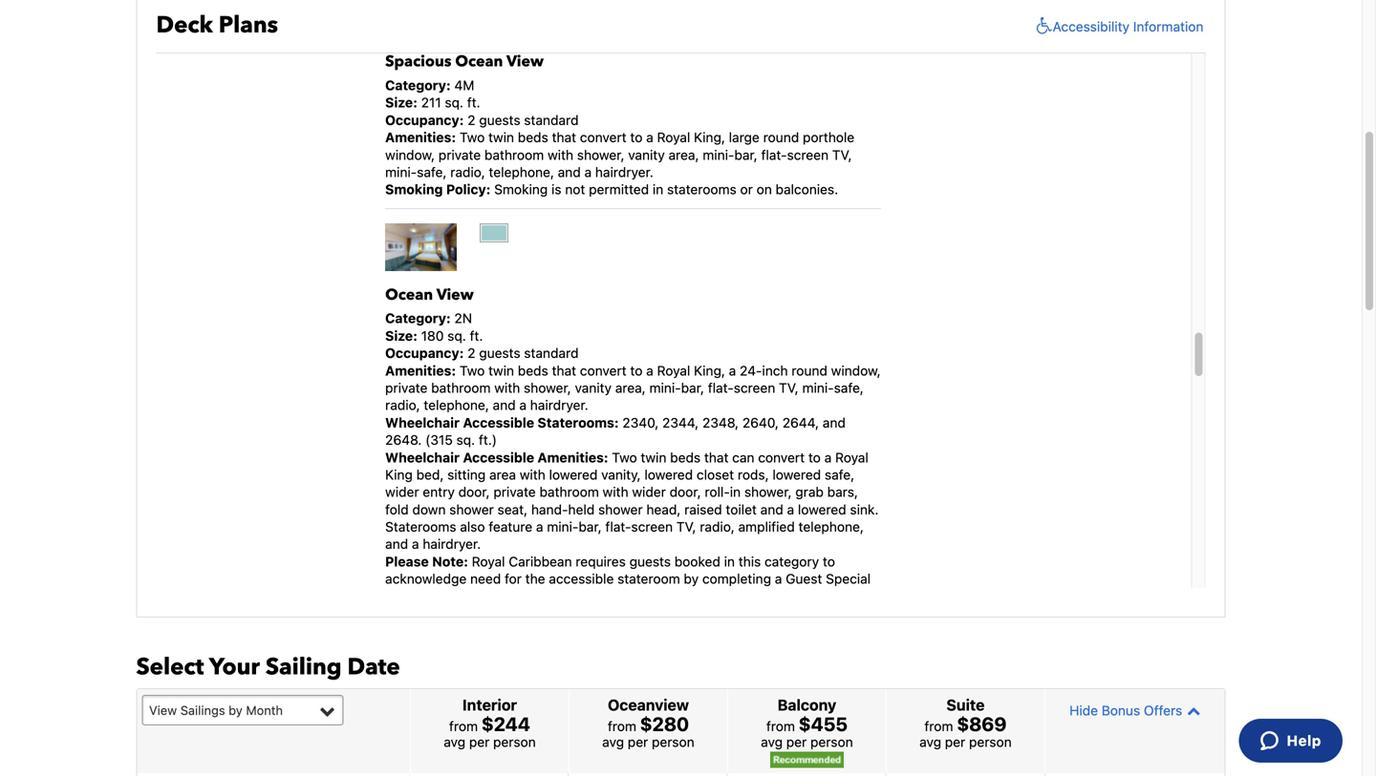 Task type: vqa. For each thing, say whether or not it's contained in the screenshot.
closet
yes



Task type: describe. For each thing, give the bounding box(es) containing it.
amenities: inside 2340, 2344, 2348, 2640, 2644, and 2648. (315 sq. ft.) wheelchair accessible amenities:
[[538, 450, 608, 466]]

sitting
[[447, 467, 486, 483]]

interior
[[462, 696, 517, 715]]

on inside two twin beds that convert to a royal king, large round porthole window, private bathroom with shower, vanity area, mini-bar, flat-screen tv, mini-safe, radio, telephone, and a hairdryer. smoking policy: smoking is not permitted in staterooms or on balconies.
[[757, 182, 772, 198]]

that for lowered
[[704, 450, 729, 466]]

category: 2n size: 180 sq. ft. occupancy: 2 guests standard amenities:
[[385, 311, 579, 379]]

and inside 2340, 2344, 2348, 2640, 2644, and 2648. (315 sq. ft.) wheelchair accessible amenities:
[[823, 415, 846, 431]]

suite
[[946, 696, 985, 715]]

hairdryer. inside two twin beds that convert to a royal king, large round porthole window, private bathroom with shower, vanity area, mini-bar, flat-screen tv, mini-safe, radio, telephone, and a hairdryer. smoking policy: smoking is not permitted in staterooms or on balconies.
[[595, 164, 654, 180]]

(315
[[425, 432, 453, 448]]

$244
[[481, 713, 530, 736]]

vanity inside "two twin beds that convert to a royal king, a 24-inch round window, private bathroom with shower, vanity area, mini-bar, flat-screen tv, mini-safe, radio, telephone, and a hairdryer. wheelchair accessible staterooms:"
[[575, 380, 612, 396]]

month
[[246, 704, 283, 718]]

with inside two twin beds that convert to a royal king, large round porthole window, private bathroom with shower, vanity area, mini-bar, flat-screen tv, mini-safe, radio, telephone, and a hairdryer. smoking policy: smoking is not permitted in staterooms or on balconies.
[[548, 147, 573, 163]]

guest
[[786, 572, 822, 587]]

with down vanity,
[[603, 485, 628, 500]]

inch
[[762, 363, 788, 379]]

this
[[738, 554, 761, 570]]

telephone, inside "two twin beds that convert to a royal king, a 24-inch round window, private bathroom with shower, vanity area, mini-bar, flat-screen tv, mini-safe, radio, telephone, and a hairdryer. wheelchair accessible staterooms:"
[[424, 398, 489, 413]]

a inside "royal caribbean requires guests booked in this category to acknowledge need for the accessible stateroom by completing a guest special needs form. smoking is not permitted in staterooms or on balconies."
[[775, 572, 782, 587]]

guests inside "royal caribbean requires guests booked in this category to acknowledge need for the accessible stateroom by completing a guest special needs form. smoking is not permitted in staterooms or on balconies."
[[629, 554, 671, 570]]

2640,
[[742, 415, 779, 431]]

occupancy: for 180
[[385, 346, 464, 361]]

view sailings by month
[[149, 704, 283, 718]]

beds for shower,
[[518, 130, 548, 145]]

to inside two twin beds that convert to a royal king, large round porthole window, private bathroom with shower, vanity area, mini-bar, flat-screen tv, mini-safe, radio, telephone, and a hairdryer. smoking policy: smoking is not permitted in staterooms or on balconies.
[[630, 130, 643, 145]]

bar, inside "two twin beds that convert to a royal king, a 24-inch round window, private bathroom with shower, vanity area, mini-bar, flat-screen tv, mini-safe, radio, telephone, and a hairdryer. wheelchair accessible staterooms:"
[[681, 380, 704, 396]]

lowered up head,
[[644, 467, 693, 483]]

staterooms
[[385, 519, 456, 535]]

by inside "royal caribbean requires guests booked in this category to acknowledge need for the accessible stateroom by completing a guest special needs form. smoking is not permitted in staterooms or on balconies."
[[684, 572, 699, 587]]

avg for $455
[[761, 735, 783, 750]]

for
[[505, 572, 522, 587]]

amplified
[[738, 519, 795, 535]]

telephone, inside two twin beds that convert to a royal king, large round porthole window, private bathroom with shower, vanity area, mini-bar, flat-screen tv, mini-safe, radio, telephone, and a hairdryer. smoking policy: smoking is not permitted in staterooms or on balconies.
[[489, 164, 554, 180]]

hide bonus offers
[[1070, 703, 1182, 719]]

policy:
[[446, 182, 491, 198]]

bar, inside two twin beds that convert to a royal king, large round porthole window, private bathroom with shower, vanity area, mini-bar, flat-screen tv, mini-safe, radio, telephone, and a hairdryer. smoking policy: smoking is not permitted in staterooms or on balconies.
[[734, 147, 758, 163]]

the
[[525, 572, 545, 587]]

2 wider from the left
[[632, 485, 666, 500]]

bar, inside two twin beds that can convert to a royal king bed, sitting area with lowered vanity, lowered closet rods, lowered safe, wider entry door, private bathroom with wider door, roll-in shower, grab bars, fold down shower seat, hand-held shower head, raised toilet and a lowered sink. staterooms also feature a mini-bar, flat-screen tv, radio, amplified telephone, and a hairdryer. please note:
[[579, 519, 602, 535]]

from for $869
[[925, 719, 953, 735]]

bonus
[[1102, 703, 1140, 719]]

with right "area"
[[520, 467, 546, 483]]

ocean view
[[385, 285, 474, 306]]

category: for 180
[[385, 311, 451, 327]]

private inside "two twin beds that convert to a royal king, a 24-inch round window, private bathroom with shower, vanity area, mini-bar, flat-screen tv, mini-safe, radio, telephone, and a hairdryer. wheelchair accessible staterooms:"
[[385, 380, 428, 396]]

note:
[[432, 554, 468, 570]]

screen inside "two twin beds that convert to a royal king, a 24-inch round window, private bathroom with shower, vanity area, mini-bar, flat-screen tv, mini-safe, radio, telephone, and a hairdryer. wheelchair accessible staterooms:"
[[734, 380, 775, 396]]

not inside "royal caribbean requires guests booked in this category to acknowledge need for the accessible stateroom by completing a guest special needs form. smoking is not permitted in staterooms or on balconies."
[[565, 606, 585, 622]]

safe, inside two twin beds that can convert to a royal king bed, sitting area with lowered vanity, lowered closet rods, lowered safe, wider entry door, private bathroom with wider door, roll-in shower, grab bars, fold down shower seat, hand-held shower head, raised toilet and a lowered sink. staterooms also feature a mini-bar, flat-screen tv, radio, amplified telephone, and a hairdryer. please note:
[[825, 467, 855, 483]]

view sailings by month link
[[142, 696, 344, 726]]

tv, inside two twin beds that convert to a royal king, large round porthole window, private bathroom with shower, vanity area, mini-bar, flat-screen tv, mini-safe, radio, telephone, and a hairdryer. smoking policy: smoking is not permitted in staterooms or on balconies.
[[832, 147, 852, 163]]

held
[[568, 502, 595, 518]]

sailing
[[266, 652, 342, 684]]

private inside two twin beds that convert to a royal king, large round porthole window, private bathroom with shower, vanity area, mini-bar, flat-screen tv, mini-safe, radio, telephone, and a hairdryer. smoking policy: smoking is not permitted in staterooms or on balconies.
[[439, 147, 481, 163]]

wheelchair image
[[1032, 17, 1053, 36]]

down
[[412, 502, 446, 518]]

from for $455
[[766, 719, 795, 735]]

wheelchair inside "two twin beds that convert to a royal king, a 24-inch round window, private bathroom with shower, vanity area, mini-bar, flat-screen tv, mini-safe, radio, telephone, and a hairdryer. wheelchair accessible staterooms:"
[[385, 415, 460, 431]]

bed,
[[416, 467, 444, 483]]

oceanview from $280 avg per person
[[602, 696, 694, 750]]

entry
[[423, 485, 455, 500]]

beds for with
[[518, 363, 548, 379]]

balconies. inside two twin beds that convert to a royal king, large round porthole window, private bathroom with shower, vanity area, mini-bar, flat-screen tv, mini-safe, radio, telephone, and a hairdryer. smoking policy: smoking is not permitted in staterooms or on balconies.
[[776, 182, 838, 198]]

raised
[[684, 502, 722, 518]]

hand-
[[531, 502, 568, 518]]

flat- inside two twin beds that can convert to a royal king bed, sitting area with lowered vanity, lowered closet rods, lowered safe, wider entry door, private bathroom with wider door, roll-in shower, grab bars, fold down shower seat, hand-held shower head, raised toilet and a lowered sink. staterooms also feature a mini-bar, flat-screen tv, radio, amplified telephone, and a hairdryer. please note:
[[605, 519, 631, 535]]

suite from $869 avg per person
[[920, 696, 1012, 750]]

two twin beds that convert to a royal king, large round porthole window, private bathroom with shower, vanity area, mini-bar, flat-screen tv, mini-safe, radio, telephone, and a hairdryer. smoking policy: smoking is not permitted in staterooms or on balconies.
[[385, 130, 855, 198]]

person for $455
[[810, 735, 853, 750]]

area, inside "two twin beds that convert to a royal king, a 24-inch round window, private bathroom with shower, vanity area, mini-bar, flat-screen tv, mini-safe, radio, telephone, and a hairdryer. wheelchair accessible staterooms:"
[[615, 380, 646, 396]]

sailings
[[180, 704, 225, 718]]

amenities: for 180
[[385, 363, 456, 379]]

avg for $280
[[602, 735, 624, 750]]

1 horizontal spatial view
[[437, 285, 474, 306]]

spacious
[[385, 51, 451, 72]]

or inside "royal caribbean requires guests booked in this category to acknowledge need for the accessible stateroom by completing a guest special needs form. smoking is not permitted in staterooms or on balconies."
[[740, 606, 753, 622]]

rods,
[[738, 467, 769, 483]]

hide
[[1070, 703, 1098, 719]]

offers
[[1144, 703, 1182, 719]]

from for $244
[[449, 719, 478, 735]]

tv, inside two twin beds that can convert to a royal king bed, sitting area with lowered vanity, lowered closet rods, lowered safe, wider entry door, private bathroom with wider door, roll-in shower, grab bars, fold down shower seat, hand-held shower head, raised toilet and a lowered sink. staterooms also feature a mini-bar, flat-screen tv, radio, amplified telephone, and a hairdryer. please note:
[[676, 519, 696, 535]]

is inside two twin beds that convert to a royal king, large round porthole window, private bathroom with shower, vanity area, mini-bar, flat-screen tv, mini-safe, radio, telephone, and a hairdryer. smoking policy: smoking is not permitted in staterooms or on balconies.
[[551, 182, 561, 198]]

area, inside two twin beds that convert to a royal king, large round porthole window, private bathroom with shower, vanity area, mini-bar, flat-screen tv, mini-safe, radio, telephone, and a hairdryer. smoking policy: smoking is not permitted in staterooms or on balconies.
[[669, 147, 699, 163]]

from for $280
[[608, 719, 636, 735]]

completing
[[702, 572, 771, 587]]

180
[[421, 328, 444, 344]]

round inside two twin beds that convert to a royal king, large round porthole window, private bathroom with shower, vanity area, mini-bar, flat-screen tv, mini-safe, radio, telephone, and a hairdryer. smoking policy: smoking is not permitted in staterooms or on balconies.
[[763, 130, 799, 145]]

special
[[826, 572, 871, 587]]

grab
[[795, 485, 824, 500]]

shower, inside two twin beds that convert to a royal king, large round porthole window, private bathroom with shower, vanity area, mini-bar, flat-screen tv, mini-safe, radio, telephone, and a hairdryer. smoking policy: smoking is not permitted in staterooms or on balconies.
[[577, 147, 625, 163]]

seat,
[[497, 502, 528, 518]]

two twin beds that convert to a royal king, a 24-inch round window, private bathroom with shower, vanity area, mini-bar, flat-screen tv, mini-safe, radio, telephone, and a hairdryer. wheelchair accessible staterooms:
[[385, 363, 881, 431]]

interior from $244 avg per person
[[444, 696, 536, 750]]

stateroom
[[617, 572, 680, 587]]

permitted inside two twin beds that convert to a royal king, large round porthole window, private bathroom with shower, vanity area, mini-bar, flat-screen tv, mini-safe, radio, telephone, and a hairdryer. smoking policy: smoking is not permitted in staterooms or on balconies.
[[589, 182, 649, 198]]

occupancy: for 211
[[385, 112, 464, 128]]

standard for category: 2n size: 180 sq. ft. occupancy: 2 guests standard amenities:
[[524, 346, 579, 361]]

lowered up grab
[[773, 467, 821, 483]]

convert inside two twin beds that can convert to a royal king bed, sitting area with lowered vanity, lowered closet rods, lowered safe, wider entry door, private bathroom with wider door, roll-in shower, grab bars, fold down shower seat, hand-held shower head, raised toilet and a lowered sink. staterooms also feature a mini-bar, flat-screen tv, radio, amplified telephone, and a hairdryer. please note:
[[758, 450, 805, 466]]

bathroom inside two twin beds that can convert to a royal king bed, sitting area with lowered vanity, lowered closet rods, lowered safe, wider entry door, private bathroom with wider door, roll-in shower, grab bars, fold down shower seat, hand-held shower head, raised toilet and a lowered sink. staterooms also feature a mini-bar, flat-screen tv, radio, amplified telephone, and a hairdryer. please note:
[[539, 485, 599, 500]]

or inside two twin beds that convert to a royal king, large round porthole window, private bathroom with shower, vanity area, mini-bar, flat-screen tv, mini-safe, radio, telephone, and a hairdryer. smoking policy: smoking is not permitted in staterooms or on balconies.
[[740, 182, 753, 198]]

vanity inside two twin beds that convert to a royal king, large round porthole window, private bathroom with shower, vanity area, mini-bar, flat-screen tv, mini-safe, radio, telephone, and a hairdryer. smoking policy: smoking is not permitted in staterooms or on balconies.
[[628, 147, 665, 163]]

bathroom inside "two twin beds that convert to a royal king, a 24-inch round window, private bathroom with shower, vanity area, mini-bar, flat-screen tv, mini-safe, radio, telephone, and a hairdryer. wheelchair accessible staterooms:"
[[431, 380, 491, 396]]

per for $280
[[628, 735, 648, 750]]

lowered down grab
[[798, 502, 846, 518]]

two twin beds that can convert to a royal king bed, sitting area with lowered vanity, lowered closet rods, lowered safe, wider entry door, private bathroom with wider door, roll-in shower, grab bars, fold down shower seat, hand-held shower head, raised toilet and a lowered sink. staterooms also feature a mini-bar, flat-screen tv, radio, amplified telephone, and a hairdryer. please note:
[[385, 450, 879, 570]]

king, for large
[[694, 130, 725, 145]]

accessibility
[[1053, 18, 1130, 34]]

royal inside "royal caribbean requires guests booked in this category to acknowledge need for the accessible stateroom by completing a guest special needs form. smoking is not permitted in staterooms or on balconies."
[[472, 554, 505, 570]]

plans
[[219, 9, 278, 41]]

that for shower,
[[552, 130, 576, 145]]

person for $869
[[969, 735, 1012, 750]]

king, for a
[[694, 363, 725, 379]]

in inside two twin beds that can convert to a royal king bed, sitting area with lowered vanity, lowered closet rods, lowered safe, wider entry door, private bathroom with wider door, roll-in shower, grab bars, fold down shower seat, hand-held shower head, raised toilet and a lowered sink. staterooms also feature a mini-bar, flat-screen tv, radio, amplified telephone, and a hairdryer. please note:
[[730, 485, 741, 500]]

category: 4m size: 211 sq. ft. occupancy: 2 guests standard amenities:
[[385, 77, 579, 145]]

caribbean
[[509, 554, 572, 570]]

select
[[136, 652, 204, 684]]

booked
[[674, 554, 720, 570]]

0 horizontal spatial by
[[229, 704, 243, 718]]

ft.)
[[479, 432, 497, 448]]

2344,
[[662, 415, 699, 431]]

24-
[[740, 363, 762, 379]]

2648.
[[385, 432, 422, 448]]

radio, inside two twin beds that can convert to a royal king bed, sitting area with lowered vanity, lowered closet rods, lowered safe, wider entry door, private bathroom with wider door, roll-in shower, grab bars, fold down shower seat, hand-held shower head, raised toilet and a lowered sink. staterooms also feature a mini-bar, flat-screen tv, radio, amplified telephone, and a hairdryer. please note:
[[700, 519, 735, 535]]

2 horizontal spatial view
[[507, 51, 544, 72]]

ft. for 2n
[[470, 328, 483, 344]]

deck plans
[[156, 9, 278, 41]]

shower, inside "two twin beds that convert to a royal king, a 24-inch round window, private bathroom with shower, vanity area, mini-bar, flat-screen tv, mini-safe, radio, telephone, and a hairdryer. wheelchair accessible staterooms:"
[[524, 380, 571, 396]]

per for $869
[[945, 735, 965, 750]]

per for $455
[[786, 735, 807, 750]]

accessible
[[549, 572, 614, 587]]

accessibility information link
[[1032, 17, 1204, 36]]

per for $244
[[469, 735, 490, 750]]

flat- inside "two twin beds that convert to a royal king, a 24-inch round window, private bathroom with shower, vanity area, mini-bar, flat-screen tv, mini-safe, radio, telephone, and a hairdryer. wheelchair accessible staterooms:"
[[708, 380, 734, 396]]

two for lowered
[[612, 450, 637, 466]]

needs
[[385, 589, 425, 605]]

large
[[729, 130, 760, 145]]

$280
[[640, 713, 689, 736]]

beds for lowered
[[670, 450, 701, 466]]

closet
[[697, 467, 734, 483]]

porthole
[[803, 130, 855, 145]]

head,
[[646, 502, 681, 518]]

round inside "two twin beds that convert to a royal king, a 24-inch round window, private bathroom with shower, vanity area, mini-bar, flat-screen tv, mini-safe, radio, telephone, and a hairdryer. wheelchair accessible staterooms:"
[[792, 363, 828, 379]]

screen inside two twin beds that convert to a royal king, large round porthole window, private bathroom with shower, vanity area, mini-bar, flat-screen tv, mini-safe, radio, telephone, and a hairdryer. smoking policy: smoking is not permitted in staterooms or on balconies.
[[787, 147, 829, 163]]

king
[[385, 467, 413, 483]]

2340,
[[622, 415, 659, 431]]

balconies. inside "royal caribbean requires guests booked in this category to acknowledge need for the accessible stateroom by completing a guest special needs form. smoking is not permitted in staterooms or on balconies."
[[776, 606, 838, 622]]

royal inside two twin beds that can convert to a royal king bed, sitting area with lowered vanity, lowered closet rods, lowered safe, wider entry door, private bathroom with wider door, roll-in shower, grab bars, fold down shower seat, hand-held shower head, raised toilet and a lowered sink. staterooms also feature a mini-bar, flat-screen tv, radio, amplified telephone, and a hairdryer. please note:
[[835, 450, 868, 466]]

radio, inside two twin beds that convert to a royal king, large round porthole window, private bathroom with shower, vanity area, mini-bar, flat-screen tv, mini-safe, radio, telephone, and a hairdryer. smoking policy: smoking is not permitted in staterooms or on balconies.
[[450, 164, 485, 180]]

bathroom inside two twin beds that convert to a royal king, large round porthole window, private bathroom with shower, vanity area, mini-bar, flat-screen tv, mini-safe, radio, telephone, and a hairdryer. smoking policy: smoking is not permitted in staterooms or on balconies.
[[484, 147, 544, 163]]

balcony from $455 avg per person
[[761, 696, 853, 750]]

4m
[[454, 77, 474, 93]]

please
[[385, 554, 429, 570]]

and inside "two twin beds that convert to a royal king, a 24-inch round window, private bathroom with shower, vanity area, mini-bar, flat-screen tv, mini-safe, radio, telephone, and a hairdryer. wheelchair accessible staterooms:"
[[493, 398, 516, 413]]

toilet
[[726, 502, 757, 518]]

2 door, from the left
[[670, 485, 701, 500]]

staterooms inside two twin beds that convert to a royal king, large round porthole window, private bathroom with shower, vanity area, mini-bar, flat-screen tv, mini-safe, radio, telephone, and a hairdryer. smoking policy: smoking is not permitted in staterooms or on balconies.
[[667, 182, 737, 198]]

smoking inside "royal caribbean requires guests booked in this category to acknowledge need for the accessible stateroom by completing a guest special needs form. smoking is not permitted in staterooms or on balconies."
[[494, 606, 548, 622]]

to inside "two twin beds that convert to a royal king, a 24-inch round window, private bathroom with shower, vanity area, mini-bar, flat-screen tv, mini-safe, radio, telephone, and a hairdryer. wheelchair accessible staterooms:"
[[630, 363, 643, 379]]

hide bonus offers link
[[1050, 695, 1220, 728]]

royal inside two twin beds that convert to a royal king, large round porthole window, private bathroom with shower, vanity area, mini-bar, flat-screen tv, mini-safe, radio, telephone, and a hairdryer. smoking policy: smoking is not permitted in staterooms or on balconies.
[[657, 130, 690, 145]]

guests for 2n
[[479, 346, 520, 361]]



Task type: locate. For each thing, give the bounding box(es) containing it.
royal up "2344,"
[[657, 363, 690, 379]]

accessible inside 2340, 2344, 2348, 2640, 2644, and 2648. (315 sq. ft.) wheelchair accessible amenities:
[[463, 450, 534, 466]]

0 horizontal spatial tv,
[[676, 519, 696, 535]]

2348,
[[702, 415, 739, 431]]

2 horizontal spatial flat-
[[761, 147, 787, 163]]

2n
[[454, 311, 472, 327]]

your
[[209, 652, 260, 684]]

0 vertical spatial vanity
[[628, 147, 665, 163]]

king, inside "two twin beds that convert to a royal king, a 24-inch round window, private bathroom with shower, vanity area, mini-bar, flat-screen tv, mini-safe, radio, telephone, and a hairdryer. wheelchair accessible staterooms:"
[[694, 363, 725, 379]]

sink.
[[850, 502, 879, 518]]

telephone, up (315
[[424, 398, 489, 413]]

from inside suite from $869 avg per person
[[925, 719, 953, 735]]

0 vertical spatial guests
[[479, 112, 520, 128]]

smoking left policy:
[[385, 182, 443, 198]]

convert inside "two twin beds that convert to a royal king, a 24-inch round window, private bathroom with shower, vanity area, mini-bar, flat-screen tv, mini-safe, radio, telephone, and a hairdryer. wheelchair accessible staterooms:"
[[580, 363, 627, 379]]

211
[[421, 95, 441, 111]]

window, right inch
[[831, 363, 881, 379]]

2 vertical spatial screen
[[631, 519, 673, 535]]

avg down interior
[[444, 735, 466, 750]]

standard inside category: 4m size: 211 sq. ft. occupancy: 2 guests standard amenities:
[[524, 112, 579, 128]]

0 horizontal spatial vanity
[[575, 380, 612, 396]]

oceanview
[[608, 696, 689, 715]]

private up 2648.
[[385, 380, 428, 396]]

bathroom down category: 4m size: 211 sq. ft. occupancy: 2 guests standard amenities:
[[484, 147, 544, 163]]

2 or from the top
[[740, 606, 753, 622]]

0 horizontal spatial hairdryer.
[[423, 537, 481, 553]]

0 horizontal spatial private
[[385, 380, 428, 396]]

smoking
[[385, 182, 443, 198], [494, 182, 548, 198], [494, 606, 548, 622]]

1 vertical spatial twin
[[488, 363, 514, 379]]

twin inside "two twin beds that convert to a royal king, a 24-inch round window, private bathroom with shower, vanity area, mini-bar, flat-screen tv, mini-safe, radio, telephone, and a hairdryer. wheelchair accessible staterooms:"
[[488, 363, 514, 379]]

0 vertical spatial occupancy:
[[385, 112, 464, 128]]

0 vertical spatial on
[[757, 182, 772, 198]]

2644,
[[782, 415, 819, 431]]

2 is from the top
[[551, 606, 561, 622]]

ft. down 4m
[[467, 95, 480, 111]]

1 horizontal spatial door,
[[670, 485, 701, 500]]

private up seat,
[[494, 485, 536, 500]]

royal inside "two twin beds that convert to a royal king, a 24-inch round window, private bathroom with shower, vanity area, mini-bar, flat-screen tv, mini-safe, radio, telephone, and a hairdryer. wheelchair accessible staterooms:"
[[657, 363, 690, 379]]

amenities: down "211"
[[385, 130, 456, 145]]

with
[[548, 147, 573, 163], [494, 380, 520, 396], [520, 467, 546, 483], [603, 485, 628, 500]]

ocean
[[455, 51, 503, 72], [385, 285, 433, 306]]

staterooms inside "royal caribbean requires guests booked in this category to acknowledge need for the accessible stateroom by completing a guest special needs form. smoking is not permitted in staterooms or on balconies."
[[667, 606, 737, 622]]

amenities: down staterooms:
[[538, 450, 608, 466]]

1 avg from the left
[[444, 735, 466, 750]]

standard up two twin beds that convert to a royal king, large round porthole window, private bathroom with shower, vanity area, mini-bar, flat-screen tv, mini-safe, radio, telephone, and a hairdryer. smoking policy: smoking is not permitted in staterooms or on balconies.
[[524, 112, 579, 128]]

3 per from the left
[[786, 735, 807, 750]]

to inside two twin beds that can convert to a royal king bed, sitting area with lowered vanity, lowered closet rods, lowered safe, wider entry door, private bathroom with wider door, roll-in shower, grab bars, fold down shower seat, hand-held shower head, raised toilet and a lowered sink. staterooms also feature a mini-bar, flat-screen tv, radio, amplified telephone, and a hairdryer. please note:
[[808, 450, 821, 466]]

1 vertical spatial occupancy:
[[385, 346, 464, 361]]

0 horizontal spatial area,
[[615, 380, 646, 396]]

ft. inside category: 4m size: 211 sq. ft. occupancy: 2 guests standard amenities:
[[467, 95, 480, 111]]

2 down 4m
[[467, 112, 475, 128]]

safe, inside two twin beds that convert to a royal king, large round porthole window, private bathroom with shower, vanity area, mini-bar, flat-screen tv, mini-safe, radio, telephone, and a hairdryer. smoking policy: smoking is not permitted in staterooms or on balconies.
[[417, 164, 447, 180]]

screen down the porthole
[[787, 147, 829, 163]]

on down large
[[757, 182, 772, 198]]

3 person from the left
[[810, 735, 853, 750]]

roll-
[[705, 485, 730, 500]]

2 horizontal spatial radio,
[[700, 519, 735, 535]]

2 vertical spatial private
[[494, 485, 536, 500]]

standard
[[524, 112, 579, 128], [524, 346, 579, 361]]

wider down king
[[385, 485, 419, 500]]

window,
[[385, 147, 435, 163], [831, 363, 881, 379]]

vanity,
[[601, 467, 641, 483]]

0 vertical spatial or
[[740, 182, 753, 198]]

date
[[347, 652, 400, 684]]

or
[[740, 182, 753, 198], [740, 606, 753, 622]]

1 vertical spatial guests
[[479, 346, 520, 361]]

person inside balcony from $455 avg per person
[[810, 735, 853, 750]]

2 king, from the top
[[694, 363, 725, 379]]

tv, inside "two twin beds that convert to a royal king, a 24-inch round window, private bathroom with shower, vanity area, mini-bar, flat-screen tv, mini-safe, radio, telephone, and a hairdryer. wheelchair accessible staterooms:"
[[779, 380, 799, 396]]

chevron up image
[[1182, 705, 1201, 718]]

guests for 4m
[[479, 112, 520, 128]]

per inside suite from $869 avg per person
[[945, 735, 965, 750]]

radio,
[[450, 164, 485, 180], [385, 398, 420, 413], [700, 519, 735, 535]]

balconies. down the porthole
[[776, 182, 838, 198]]

tv, down the porthole
[[832, 147, 852, 163]]

2 horizontal spatial bar,
[[734, 147, 758, 163]]

or down large
[[740, 182, 753, 198]]

1 from from the left
[[449, 719, 478, 735]]

is inside "royal caribbean requires guests booked in this category to acknowledge need for the accessible stateroom by completing a guest special needs form. smoking is not permitted in staterooms or on balconies."
[[551, 606, 561, 622]]

2 shower from the left
[[598, 502, 643, 518]]

per down suite
[[945, 735, 965, 750]]

lowered
[[549, 467, 598, 483], [644, 467, 693, 483], [773, 467, 821, 483], [798, 502, 846, 518]]

0 horizontal spatial flat-
[[605, 519, 631, 535]]

1 standard from the top
[[524, 112, 579, 128]]

category: inside category: 4m size: 211 sq. ft. occupancy: 2 guests standard amenities:
[[385, 77, 451, 93]]

that inside "two twin beds that convert to a royal king, a 24-inch round window, private bathroom with shower, vanity area, mini-bar, flat-screen tv, mini-safe, radio, telephone, and a hairdryer. wheelchair accessible staterooms:"
[[552, 363, 576, 379]]

door, up raised
[[670, 485, 701, 500]]

2 vertical spatial bar,
[[579, 519, 602, 535]]

0 horizontal spatial bar,
[[579, 519, 602, 535]]

ft. for 4m
[[467, 95, 480, 111]]

3 avg from the left
[[761, 735, 783, 750]]

1 vertical spatial category:
[[385, 311, 451, 327]]

1 horizontal spatial shower,
[[577, 147, 625, 163]]

1 horizontal spatial ocean
[[455, 51, 503, 72]]

or down completing
[[740, 606, 753, 622]]

amenities: inside category: 2n size: 180 sq. ft. occupancy: 2 guests standard amenities:
[[385, 363, 456, 379]]

royal
[[657, 130, 690, 145], [657, 363, 690, 379], [835, 450, 868, 466], [472, 554, 505, 570]]

sq. for 4m
[[445, 95, 463, 111]]

standard inside category: 2n size: 180 sq. ft. occupancy: 2 guests standard amenities:
[[524, 346, 579, 361]]

beds inside "two twin beds that convert to a royal king, a 24-inch round window, private bathroom with shower, vanity area, mini-bar, flat-screen tv, mini-safe, radio, telephone, and a hairdryer. wheelchair accessible staterooms:"
[[518, 363, 548, 379]]

two
[[460, 130, 485, 145], [460, 363, 485, 379], [612, 450, 637, 466]]

guests down spacious ocean view on the left top of the page
[[479, 112, 520, 128]]

lowered up held
[[549, 467, 598, 483]]

per down interior
[[469, 735, 490, 750]]

on down completing
[[757, 606, 772, 622]]

permitted inside "royal caribbean requires guests booked in this category to acknowledge need for the accessible stateroom by completing a guest special needs form. smoking is not permitted in staterooms or on balconies."
[[589, 606, 649, 622]]

4 person from the left
[[969, 735, 1012, 750]]

$869
[[957, 713, 1007, 736]]

1 horizontal spatial screen
[[734, 380, 775, 396]]

and
[[558, 164, 581, 180], [493, 398, 516, 413], [823, 415, 846, 431], [760, 502, 783, 518], [385, 537, 408, 553]]

4 avg from the left
[[920, 735, 941, 750]]

two for private
[[460, 363, 485, 379]]

0 vertical spatial bathroom
[[484, 147, 544, 163]]

1 vertical spatial window,
[[831, 363, 881, 379]]

0 vertical spatial tv,
[[832, 147, 852, 163]]

1 2 from the top
[[467, 112, 475, 128]]

2 vertical spatial convert
[[758, 450, 805, 466]]

2 down 2n
[[467, 346, 475, 361]]

0 horizontal spatial view
[[149, 704, 177, 718]]

telephone, up policy:
[[489, 164, 554, 180]]

1 horizontal spatial private
[[439, 147, 481, 163]]

guests up stateroom
[[629, 554, 671, 570]]

1 vertical spatial two
[[460, 363, 485, 379]]

not
[[565, 182, 585, 198], [565, 606, 585, 622]]

0 vertical spatial ocean
[[455, 51, 503, 72]]

avg down oceanview
[[602, 735, 624, 750]]

view
[[507, 51, 544, 72], [437, 285, 474, 306], [149, 704, 177, 718]]

spacious ocean view
[[385, 51, 544, 72]]

amenities:
[[385, 130, 456, 145], [385, 363, 456, 379], [538, 450, 608, 466]]

per
[[469, 735, 490, 750], [628, 735, 648, 750], [786, 735, 807, 750], [945, 735, 965, 750]]

2 vertical spatial guests
[[629, 554, 671, 570]]

wheelchair
[[385, 415, 460, 431], [385, 450, 460, 466]]

per down oceanview
[[628, 735, 648, 750]]

avg inside interior from $244 avg per person
[[444, 735, 466, 750]]

private
[[439, 147, 481, 163], [385, 380, 428, 396], [494, 485, 536, 500]]

ocean up 180
[[385, 285, 433, 306]]

mini- inside two twin beds that can convert to a royal king bed, sitting area with lowered vanity, lowered closet rods, lowered safe, wider entry door, private bathroom with wider door, roll-in shower, grab bars, fold down shower seat, hand-held shower head, raised toilet and a lowered sink. staterooms also feature a mini-bar, flat-screen tv, radio, amplified telephone, and a hairdryer. please note:
[[547, 519, 579, 535]]

per inside balcony from $455 avg per person
[[786, 735, 807, 750]]

not inside two twin beds that convert to a royal king, large round porthole window, private bathroom with shower, vanity area, mini-bar, flat-screen tv, mini-safe, radio, telephone, and a hairdryer. smoking policy: smoking is not permitted in staterooms or on balconies.
[[565, 182, 585, 198]]

$455
[[799, 713, 848, 736]]

0 vertical spatial bar,
[[734, 147, 758, 163]]

0 vertical spatial screen
[[787, 147, 829, 163]]

person
[[493, 735, 536, 750], [652, 735, 694, 750], [810, 735, 853, 750], [969, 735, 1012, 750]]

private inside two twin beds that can convert to a royal king bed, sitting area with lowered vanity, lowered closet rods, lowered safe, wider entry door, private bathroom with wider door, roll-in shower, grab bars, fold down shower seat, hand-held shower head, raised toilet and a lowered sink. staterooms also feature a mini-bar, flat-screen tv, radio, amplified telephone, and a hairdryer. please note:
[[494, 485, 536, 500]]

accessible up "area"
[[463, 450, 534, 466]]

1 vertical spatial wheelchair
[[385, 450, 460, 466]]

twin for with
[[488, 130, 514, 145]]

0 vertical spatial beds
[[518, 130, 548, 145]]

standard for category: 4m size: 211 sq. ft. occupancy: 2 guests standard amenities:
[[524, 112, 579, 128]]

in inside two twin beds that convert to a royal king, large round porthole window, private bathroom with shower, vanity area, mini-bar, flat-screen tv, mini-safe, radio, telephone, and a hairdryer. smoking policy: smoking is not permitted in staterooms or on balconies.
[[653, 182, 663, 198]]

category: up "211"
[[385, 77, 451, 93]]

staterooms
[[667, 182, 737, 198], [667, 606, 737, 622]]

royal caribbean requires guests booked in this category to acknowledge need for the accessible stateroom by completing a guest special needs form. smoking is not permitted in staterooms or on balconies.
[[385, 554, 871, 622]]

0 vertical spatial round
[[763, 130, 799, 145]]

is down accessible
[[551, 606, 561, 622]]

two for bathroom
[[460, 130, 485, 145]]

1 size: from the top
[[385, 95, 417, 111]]

twin up policy:
[[488, 130, 514, 145]]

smoking down for
[[494, 606, 548, 622]]

2 permitted from the top
[[589, 606, 649, 622]]

0 vertical spatial shower,
[[577, 147, 625, 163]]

2 vertical spatial telephone,
[[798, 519, 864, 535]]

to inside "royal caribbean requires guests booked in this category to acknowledge need for the accessible stateroom by completing a guest special needs form. smoking is not permitted in staterooms or on balconies."
[[823, 554, 835, 570]]

1 vertical spatial tv,
[[779, 380, 799, 396]]

2 vertical spatial amenities:
[[538, 450, 608, 466]]

from down interior
[[449, 719, 478, 735]]

2 not from the top
[[565, 606, 585, 622]]

is right policy:
[[551, 182, 561, 198]]

to
[[630, 130, 643, 145], [630, 363, 643, 379], [808, 450, 821, 466], [823, 554, 835, 570]]

bathroom
[[484, 147, 544, 163], [431, 380, 491, 396], [539, 485, 599, 500]]

2 for 2n
[[467, 346, 475, 361]]

avg for $244
[[444, 735, 466, 750]]

category: up 180
[[385, 311, 451, 327]]

0 vertical spatial category:
[[385, 77, 451, 93]]

2 horizontal spatial shower,
[[744, 485, 792, 500]]

size: inside category: 4m size: 211 sq. ft. occupancy: 2 guests standard amenities:
[[385, 95, 417, 111]]

2 staterooms from the top
[[667, 606, 737, 622]]

per up recommended image
[[786, 735, 807, 750]]

accessibility information
[[1053, 18, 1204, 34]]

telephone, down bars,
[[798, 519, 864, 535]]

1 shower from the left
[[449, 502, 494, 518]]

0 vertical spatial area,
[[669, 147, 699, 163]]

1 vertical spatial bathroom
[[431, 380, 491, 396]]

wheelchair inside 2340, 2344, 2348, 2640, 2644, and 2648. (315 sq. ft.) wheelchair accessible amenities:
[[385, 450, 460, 466]]

1 vertical spatial flat-
[[708, 380, 734, 396]]

1 vertical spatial convert
[[580, 363, 627, 379]]

1 wider from the left
[[385, 485, 419, 500]]

area
[[489, 467, 516, 483]]

and inside two twin beds that convert to a royal king, large round porthole window, private bathroom with shower, vanity area, mini-bar, flat-screen tv, mini-safe, radio, telephone, and a hairdryer. smoking policy: smoking is not permitted in staterooms or on balconies.
[[558, 164, 581, 180]]

2 accessible from the top
[[463, 450, 534, 466]]

standard up staterooms:
[[524, 346, 579, 361]]

safe, inside "two twin beds that convert to a royal king, a 24-inch round window, private bathroom with shower, vanity area, mini-bar, flat-screen tv, mini-safe, radio, telephone, and a hairdryer. wheelchair accessible staterooms:"
[[834, 380, 864, 396]]

2 on from the top
[[757, 606, 772, 622]]

1 king, from the top
[[694, 130, 725, 145]]

sq. inside 2340, 2344, 2348, 2640, 2644, and 2648. (315 sq. ft.) wheelchair accessible amenities:
[[456, 432, 475, 448]]

select your sailing date
[[136, 652, 400, 684]]

shower up also
[[449, 502, 494, 518]]

bar, down large
[[734, 147, 758, 163]]

0 horizontal spatial window,
[[385, 147, 435, 163]]

by down booked
[[684, 572, 699, 587]]

1 vertical spatial screen
[[734, 380, 775, 396]]

tv, down raised
[[676, 519, 696, 535]]

that
[[552, 130, 576, 145], [552, 363, 576, 379], [704, 450, 729, 466]]

telephone, inside two twin beds that can convert to a royal king bed, sitting area with lowered vanity, lowered closet rods, lowered safe, wider entry door, private bathroom with wider door, roll-in shower, grab bars, fold down shower seat, hand-held shower head, raised toilet and a lowered sink. staterooms also feature a mini-bar, flat-screen tv, radio, amplified telephone, and a hairdryer. please note:
[[798, 519, 864, 535]]

with down category: 2n size: 180 sq. ft. occupancy: 2 guests standard amenities:
[[494, 380, 520, 396]]

2 occupancy: from the top
[[385, 346, 464, 361]]

2 2 from the top
[[467, 346, 475, 361]]

staterooms down completing
[[667, 606, 737, 622]]

king, inside two twin beds that convert to a royal king, large round porthole window, private bathroom with shower, vanity area, mini-bar, flat-screen tv, mini-safe, radio, telephone, and a hairdryer. smoking policy: smoking is not permitted in staterooms or on balconies.
[[694, 130, 725, 145]]

also
[[460, 519, 485, 535]]

beds inside two twin beds that convert to a royal king, large round porthole window, private bathroom with shower, vanity area, mini-bar, flat-screen tv, mini-safe, radio, telephone, and a hairdryer. smoking policy: smoking is not permitted in staterooms or on balconies.
[[518, 130, 548, 145]]

sq.
[[445, 95, 463, 111], [447, 328, 466, 344], [456, 432, 475, 448]]

person inside suite from $869 avg per person
[[969, 735, 1012, 750]]

4 from from the left
[[925, 719, 953, 735]]

person down suite
[[969, 735, 1012, 750]]

from down suite
[[925, 719, 953, 735]]

1 door, from the left
[[458, 485, 490, 500]]

person up recommended image
[[810, 735, 853, 750]]

can
[[732, 450, 755, 466]]

1 vertical spatial hairdryer.
[[530, 398, 588, 413]]

twin inside two twin beds that can convert to a royal king bed, sitting area with lowered vanity, lowered closet rods, lowered safe, wider entry door, private bathroom with wider door, roll-in shower, grab bars, fold down shower seat, hand-held shower head, raised toilet and a lowered sink. staterooms also feature a mini-bar, flat-screen tv, radio, amplified telephone, and a hairdryer. please note:
[[641, 450, 666, 466]]

person inside interior from $244 avg per person
[[493, 735, 536, 750]]

wider
[[385, 485, 419, 500], [632, 485, 666, 500]]

1 vertical spatial balconies.
[[776, 606, 838, 622]]

1 vertical spatial vanity
[[575, 380, 612, 396]]

with inside "two twin beds that convert to a royal king, a 24-inch round window, private bathroom with shower, vanity area, mini-bar, flat-screen tv, mini-safe, radio, telephone, and a hairdryer. wheelchair accessible staterooms:"
[[494, 380, 520, 396]]

0 vertical spatial accessible
[[463, 415, 534, 431]]

guests
[[479, 112, 520, 128], [479, 346, 520, 361], [629, 554, 671, 570]]

2 from from the left
[[608, 719, 636, 735]]

per inside oceanview from $280 avg per person
[[628, 735, 648, 750]]

king, left large
[[694, 130, 725, 145]]

2 for 4m
[[467, 112, 475, 128]]

1 horizontal spatial vanity
[[628, 147, 665, 163]]

size: inside category: 2n size: 180 sq. ft. occupancy: 2 guests standard amenities:
[[385, 328, 417, 344]]

1 per from the left
[[469, 735, 490, 750]]

recommended image
[[770, 752, 844, 769]]

1 vertical spatial not
[[565, 606, 585, 622]]

1 vertical spatial by
[[229, 704, 243, 718]]

1 balconies. from the top
[[776, 182, 838, 198]]

1 vertical spatial or
[[740, 606, 753, 622]]

beds inside two twin beds that can convert to a royal king bed, sitting area with lowered vanity, lowered closet rods, lowered safe, wider entry door, private bathroom with wider door, roll-in shower, grab bars, fold down shower seat, hand-held shower head, raised toilet and a lowered sink. staterooms also feature a mini-bar, flat-screen tv, radio, amplified telephone, and a hairdryer. please note:
[[670, 450, 701, 466]]

form.
[[429, 589, 464, 605]]

2 size: from the top
[[385, 328, 417, 344]]

beds
[[518, 130, 548, 145], [518, 363, 548, 379], [670, 450, 701, 466]]

staterooms:
[[538, 415, 619, 431]]

round right inch
[[792, 363, 828, 379]]

by left "month"
[[229, 704, 243, 718]]

0 vertical spatial not
[[565, 182, 585, 198]]

person inside oceanview from $280 avg per person
[[652, 735, 694, 750]]

that for with
[[552, 363, 576, 379]]

person for $280
[[652, 735, 694, 750]]

1 on from the top
[[757, 182, 772, 198]]

0 vertical spatial view
[[507, 51, 544, 72]]

0 vertical spatial sq.
[[445, 95, 463, 111]]

size: for 180
[[385, 328, 417, 344]]

acknowledge
[[385, 572, 467, 587]]

size: left 180
[[385, 328, 417, 344]]

0 vertical spatial standard
[[524, 112, 579, 128]]

1 horizontal spatial radio,
[[450, 164, 485, 180]]

accessible inside "two twin beds that convert to a royal king, a 24-inch round window, private bathroom with shower, vanity area, mini-bar, flat-screen tv, mini-safe, radio, telephone, and a hairdryer. wheelchair accessible staterooms:"
[[463, 415, 534, 431]]

2 wheelchair from the top
[[385, 450, 460, 466]]

screen
[[787, 147, 829, 163], [734, 380, 775, 396], [631, 519, 673, 535]]

1 vertical spatial accessible
[[463, 450, 534, 466]]

that inside two twin beds that can convert to a royal king bed, sitting area with lowered vanity, lowered closet rods, lowered safe, wider entry door, private bathroom with wider door, roll-in shower, grab bars, fold down shower seat, hand-held shower head, raised toilet and a lowered sink. staterooms also feature a mini-bar, flat-screen tv, radio, amplified telephone, and a hairdryer. please note:
[[704, 450, 729, 466]]

royal up need
[[472, 554, 505, 570]]

2 vertical spatial shower,
[[744, 485, 792, 500]]

king, left "24-" on the top of the page
[[694, 363, 725, 379]]

wheelchair up (315
[[385, 415, 460, 431]]

1 wheelchair from the top
[[385, 415, 460, 431]]

window, down "211"
[[385, 147, 435, 163]]

1 permitted from the top
[[589, 182, 649, 198]]

1 vertical spatial view
[[437, 285, 474, 306]]

radio, inside "two twin beds that convert to a royal king, a 24-inch round window, private bathroom with shower, vanity area, mini-bar, flat-screen tv, mini-safe, radio, telephone, and a hairdryer. wheelchair accessible staterooms:"
[[385, 398, 420, 413]]

shower, inside two twin beds that can convert to a royal king bed, sitting area with lowered vanity, lowered closet rods, lowered safe, wider entry door, private bathroom with wider door, roll-in shower, grab bars, fold down shower seat, hand-held shower head, raised toilet and a lowered sink. staterooms also feature a mini-bar, flat-screen tv, radio, amplified telephone, and a hairdryer. please note:
[[744, 485, 792, 500]]

requires
[[576, 554, 626, 570]]

sq. left the ft.)
[[456, 432, 475, 448]]

twin for vanity,
[[641, 450, 666, 466]]

1 vertical spatial permitted
[[589, 606, 649, 622]]

2 avg from the left
[[602, 735, 624, 750]]

0 vertical spatial ft.
[[467, 95, 480, 111]]

person down oceanview
[[652, 735, 694, 750]]

2 vertical spatial sq.
[[456, 432, 475, 448]]

ft. inside category: 2n size: 180 sq. ft. occupancy: 2 guests standard amenities:
[[470, 328, 483, 344]]

avg for $869
[[920, 735, 941, 750]]

radio, up 2648.
[[385, 398, 420, 413]]

category: for 211
[[385, 77, 451, 93]]

0 vertical spatial 2
[[467, 112, 475, 128]]

occupancy: down 180
[[385, 346, 464, 361]]

0 vertical spatial size:
[[385, 95, 417, 111]]

by
[[684, 572, 699, 587], [229, 704, 243, 718]]

0 vertical spatial wheelchair
[[385, 415, 460, 431]]

1 horizontal spatial tv,
[[779, 380, 799, 396]]

category
[[765, 554, 819, 570]]

amenities: for 211
[[385, 130, 456, 145]]

with down category: 4m size: 211 sq. ft. occupancy: 2 guests standard amenities:
[[548, 147, 573, 163]]

0 horizontal spatial radio,
[[385, 398, 420, 413]]

2 horizontal spatial tv,
[[832, 147, 852, 163]]

hairdryer. inside two twin beds that can convert to a royal king bed, sitting area with lowered vanity, lowered closet rods, lowered safe, wider entry door, private bathroom with wider door, roll-in shower, grab bars, fold down shower seat, hand-held shower head, raised toilet and a lowered sink. staterooms also feature a mini-bar, flat-screen tv, radio, amplified telephone, and a hairdryer. please note:
[[423, 537, 481, 553]]

0 vertical spatial balconies.
[[776, 182, 838, 198]]

flat-
[[761, 147, 787, 163], [708, 380, 734, 396], [605, 519, 631, 535]]

2 vertical spatial tv,
[[676, 519, 696, 535]]

view up category: 4m size: 211 sq. ft. occupancy: 2 guests standard amenities:
[[507, 51, 544, 72]]

person for $244
[[493, 735, 536, 750]]

0 vertical spatial that
[[552, 130, 576, 145]]

2 person from the left
[[652, 735, 694, 750]]

1 is from the top
[[551, 182, 561, 198]]

occupancy: inside category: 4m size: 211 sq. ft. occupancy: 2 guests standard amenities:
[[385, 112, 464, 128]]

view left sailings
[[149, 704, 177, 718]]

1 horizontal spatial bar,
[[681, 380, 704, 396]]

screen inside two twin beds that can convert to a royal king bed, sitting area with lowered vanity, lowered closet rods, lowered safe, wider entry door, private bathroom with wider door, roll-in shower, grab bars, fold down shower seat, hand-held shower head, raised toilet and a lowered sink. staterooms also feature a mini-bar, flat-screen tv, radio, amplified telephone, and a hairdryer. please note:
[[631, 519, 673, 535]]

size:
[[385, 95, 417, 111], [385, 328, 417, 344]]

1 or from the top
[[740, 182, 753, 198]]

from inside interior from $244 avg per person
[[449, 719, 478, 735]]

2 category: from the top
[[385, 311, 451, 327]]

1 vertical spatial round
[[792, 363, 828, 379]]

1 occupancy: from the top
[[385, 112, 464, 128]]

1 accessible from the top
[[463, 415, 534, 431]]

twin for bathroom
[[488, 363, 514, 379]]

bar, down held
[[579, 519, 602, 535]]

staterooms down large
[[667, 182, 737, 198]]

2 per from the left
[[628, 735, 648, 750]]

1 person from the left
[[493, 735, 536, 750]]

shower down vanity,
[[598, 502, 643, 518]]

from down oceanview
[[608, 719, 636, 735]]

0 vertical spatial flat-
[[761, 147, 787, 163]]

0 horizontal spatial wider
[[385, 485, 419, 500]]

private up policy:
[[439, 147, 481, 163]]

radio, down raised
[[700, 519, 735, 535]]

smoking right policy:
[[494, 182, 548, 198]]

1 vertical spatial ocean
[[385, 285, 433, 306]]

radio, up policy:
[[450, 164, 485, 180]]

1 vertical spatial private
[[385, 380, 428, 396]]

2340, 2344, 2348, 2640, 2644, and 2648. (315 sq. ft.) wheelchair accessible amenities:
[[385, 415, 846, 466]]

1 vertical spatial standard
[[524, 346, 579, 361]]

sq. down 2n
[[447, 328, 466, 344]]

0 vertical spatial is
[[551, 182, 561, 198]]

convert for vanity
[[580, 130, 627, 145]]

amenities: down 180
[[385, 363, 456, 379]]

person down interior
[[493, 735, 536, 750]]

view up 2n
[[437, 285, 474, 306]]

bathroom up held
[[539, 485, 599, 500]]

twin up vanity,
[[641, 450, 666, 466]]

0 vertical spatial amenities:
[[385, 130, 456, 145]]

balconies.
[[776, 182, 838, 198], [776, 606, 838, 622]]

convert for shower,
[[580, 363, 627, 379]]

vanity
[[628, 147, 665, 163], [575, 380, 612, 396]]

guests inside category: 4m size: 211 sq. ft. occupancy: 2 guests standard amenities:
[[479, 112, 520, 128]]

two inside two twin beds that convert to a royal king, large round porthole window, private bathroom with shower, vanity area, mini-bar, flat-screen tv, mini-safe, radio, telephone, and a hairdryer. smoking policy: smoking is not permitted in staterooms or on balconies.
[[460, 130, 485, 145]]

from inside balcony from $455 avg per person
[[766, 719, 795, 735]]

accessible
[[463, 415, 534, 431], [463, 450, 534, 466]]

permitted
[[589, 182, 649, 198], [589, 606, 649, 622]]

guests inside category: 2n size: 180 sq. ft. occupancy: 2 guests standard amenities:
[[479, 346, 520, 361]]

2 horizontal spatial screen
[[787, 147, 829, 163]]

1 staterooms from the top
[[667, 182, 737, 198]]

0 vertical spatial telephone,
[[489, 164, 554, 180]]

wider up head,
[[632, 485, 666, 500]]

2 inside category: 2n size: 180 sq. ft. occupancy: 2 guests standard amenities:
[[467, 346, 475, 361]]

1 horizontal spatial shower
[[598, 502, 643, 518]]

on inside "royal caribbean requires guests booked in this category to acknowledge need for the accessible stateroom by completing a guest special needs form. smoking is not permitted in staterooms or on balconies."
[[757, 606, 772, 622]]

balconies. down the guest
[[776, 606, 838, 622]]

wheelchair up bed,
[[385, 450, 460, 466]]

sq. for 2n
[[447, 328, 466, 344]]

1 horizontal spatial window,
[[831, 363, 881, 379]]

ft. down 2n
[[470, 328, 483, 344]]

0 horizontal spatial ocean
[[385, 285, 433, 306]]

avg left the $869
[[920, 735, 941, 750]]

two inside "two twin beds that convert to a royal king, a 24-inch round window, private bathroom with shower, vanity area, mini-bar, flat-screen tv, mini-safe, radio, telephone, and a hairdryer. wheelchair accessible staterooms:"
[[460, 363, 485, 379]]

accessible up the ft.)
[[463, 415, 534, 431]]

4 per from the left
[[945, 735, 965, 750]]

3 from from the left
[[766, 719, 795, 735]]

feature
[[489, 519, 532, 535]]

1 category: from the top
[[385, 77, 451, 93]]

bar, up "2344,"
[[681, 380, 704, 396]]

window, inside two twin beds that convert to a royal king, large round porthole window, private bathroom with shower, vanity area, mini-bar, flat-screen tv, mini-safe, radio, telephone, and a hairdryer. smoking policy: smoking is not permitted in staterooms or on balconies.
[[385, 147, 435, 163]]

door, down sitting
[[458, 485, 490, 500]]

window, inside "two twin beds that convert to a royal king, a 24-inch round window, private bathroom with shower, vanity area, mini-bar, flat-screen tv, mini-safe, radio, telephone, and a hairdryer. wheelchair accessible staterooms:"
[[831, 363, 881, 379]]

bars,
[[827, 485, 858, 500]]

bar,
[[734, 147, 758, 163], [681, 380, 704, 396], [579, 519, 602, 535]]

balcony
[[778, 696, 836, 715]]

0 horizontal spatial shower,
[[524, 380, 571, 396]]

screen down "24-" on the top of the page
[[734, 380, 775, 396]]

information
[[1133, 18, 1204, 34]]

deck
[[156, 9, 213, 41]]

hairdryer. inside "two twin beds that convert to a royal king, a 24-inch round window, private bathroom with shower, vanity area, mini-bar, flat-screen tv, mini-safe, radio, telephone, and a hairdryer. wheelchair accessible staterooms:"
[[530, 398, 588, 413]]

two inside two twin beds that can convert to a royal king bed, sitting area with lowered vanity, lowered closet rods, lowered safe, wider entry door, private bathroom with wider door, roll-in shower, grab bars, fold down shower seat, hand-held shower head, raised toilet and a lowered sink. staterooms also feature a mini-bar, flat-screen tv, radio, amplified telephone, and a hairdryer. please note:
[[612, 450, 637, 466]]

avg inside oceanview from $280 avg per person
[[602, 735, 624, 750]]

size: for 211
[[385, 95, 417, 111]]

royal up bars,
[[835, 450, 868, 466]]

1 vertical spatial radio,
[[385, 398, 420, 413]]

hairdryer.
[[595, 164, 654, 180], [530, 398, 588, 413], [423, 537, 481, 553]]

royal left large
[[657, 130, 690, 145]]

two up vanity,
[[612, 450, 637, 466]]

sq. down 4m
[[445, 95, 463, 111]]

flat- inside two twin beds that convert to a royal king, large round porthole window, private bathroom with shower, vanity area, mini-bar, flat-screen tv, mini-safe, radio, telephone, and a hairdryer. smoking policy: smoking is not permitted in staterooms or on balconies.
[[761, 147, 787, 163]]

tv, down inch
[[779, 380, 799, 396]]

two down 2n
[[460, 363, 485, 379]]

fold
[[385, 502, 409, 518]]

1 not from the top
[[565, 182, 585, 198]]

2 balconies. from the top
[[776, 606, 838, 622]]

occupancy: down "211"
[[385, 112, 464, 128]]

category:
[[385, 77, 451, 93], [385, 311, 451, 327]]

1 horizontal spatial by
[[684, 572, 699, 587]]

2 standard from the top
[[524, 346, 579, 361]]

2 vertical spatial two
[[612, 450, 637, 466]]

2 vertical spatial view
[[149, 704, 177, 718]]



